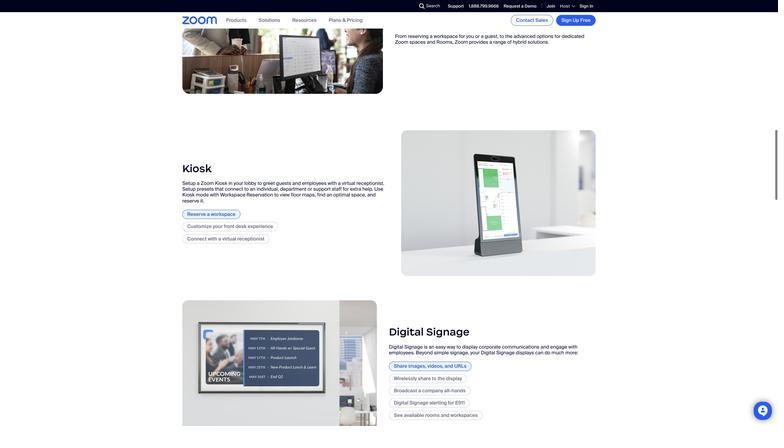 Task type: locate. For each thing, give the bounding box(es) containing it.
and right spaces
[[427, 39, 435, 45]]

alerting
[[430, 400, 447, 407]]

display inside digital signage is an easy way to display corporate communications and engage with employees. beyond simple signage, your digital signage displays can do much more:
[[462, 344, 478, 351]]

the down videos,
[[438, 376, 445, 382]]

1 horizontal spatial sign
[[580, 3, 589, 9]]

badge
[[539, 15, 554, 22]]

signage up available
[[410, 400, 429, 407]]

simple inside digital signage is an easy way to display corporate communications and engage with employees. beyond simple signage, your digital signage displays can do much more:
[[434, 350, 449, 356]]

1 vertical spatial workspace
[[220, 192, 245, 198]]

or left support
[[308, 186, 312, 193]]

0 horizontal spatial visitor
[[410, 10, 424, 16]]

workspace inside "make your workplace even more flexible and inviting with zoom visitor management. zoom visitor management allows users to invite guests to the office with simple workflows, receive notifications when a guest arrives, and initiate badge printing. users can even reserve guests a dedicated zoom enabled space using workspace reservation."
[[540, 21, 565, 28]]

kiosk
[[182, 162, 212, 175], [215, 180, 227, 187], [182, 192, 195, 198]]

can left do
[[535, 350, 544, 356]]

a left "range"
[[490, 39, 492, 45]]

0 horizontal spatial workspace
[[220, 192, 245, 198]]

beyond
[[416, 350, 433, 356]]

visitor up badge
[[536, 4, 550, 10]]

digital for digital signage is an easy way to display corporate communications and engage with employees. beyond simple signage, your digital signage displays can do much more:
[[389, 344, 403, 351]]

guests down 'request'
[[503, 10, 518, 16]]

0 vertical spatial the
[[525, 10, 532, 16]]

employees
[[302, 180, 327, 187]]

0 horizontal spatial reserve
[[182, 198, 199, 204]]

setup
[[182, 180, 196, 187], [182, 186, 196, 193]]

sign up free
[[562, 17, 591, 23]]

zoom inside setup a zoom kiosk in your lobby to greet guests and employees with a virtual receptionist. setup presets that connect to an individual, department or support staff for extra help. use kiosk mode with workspace reservation to view floor maps, find an optimal space, and reserve it.
[[201, 180, 214, 187]]

to inside from reserving a workspace for you or a guest, to the advanced options for dedicated zoom spaces and rooms, zoom provides a range of hybrid solutions.
[[500, 33, 504, 39]]

0 vertical spatial dedicated
[[455, 21, 477, 28]]

to inside digital signage is an easy way to display corporate communications and engage with employees. beyond simple signage, your digital signage displays can do much more:
[[457, 344, 461, 351]]

0 vertical spatial sign
[[580, 3, 589, 9]]

to left of
[[500, 33, 504, 39]]

display right way
[[462, 344, 478, 351]]

zoom logo image
[[182, 16, 217, 24]]

1 horizontal spatial workspace
[[540, 21, 565, 28]]

the left hybrid
[[505, 33, 513, 39]]

individual,
[[257, 186, 279, 193]]

a left demo
[[521, 3, 524, 9]]

help.
[[363, 186, 373, 193]]

1 vertical spatial display
[[446, 376, 462, 382]]

virtual inside setup a zoom kiosk in your lobby to greet guests and employees with a virtual receptionist. setup presets that connect to an individual, department or support staff for extra help. use kiosk mode with workspace reservation to view floor maps, find an optimal space, and reserve it.
[[342, 180, 355, 187]]

e911
[[455, 400, 465, 407]]

workplace
[[419, 4, 442, 10]]

zoom up initiate
[[522, 4, 535, 10]]

guests down management
[[434, 21, 450, 28]]

with inside digital signage is an easy way to display corporate communications and engage with employees. beyond simple signage, your digital signage displays can do much more:
[[569, 344, 578, 351]]

None search field
[[397, 1, 421, 11]]

that
[[215, 186, 224, 193]]

0 horizontal spatial the
[[438, 376, 445, 382]]

zoom up mode
[[201, 180, 214, 187]]

your right the signage,
[[470, 350, 480, 356]]

digital signage alerting for e911
[[394, 400, 465, 407]]

to right way
[[457, 344, 461, 351]]

office
[[533, 10, 546, 16]]

your inside digital signage is an easy way to display corporate communications and engage with employees. beyond simple signage, your digital signage displays can do much more:
[[470, 350, 480, 356]]

can inside "make your workplace even more flexible and inviting with zoom visitor management. zoom visitor management allows users to invite guests to the office with simple workflows, receive notifications when a guest arrives, and initiate badge printing. users can even reserve guests a dedicated zoom enabled space using workspace reservation."
[[395, 21, 403, 28]]

your
[[409, 4, 418, 10], [234, 180, 243, 187], [213, 224, 223, 230], [470, 350, 480, 356]]

signage
[[426, 326, 470, 339], [405, 344, 423, 351], [496, 350, 515, 356], [410, 400, 429, 407]]

a right reserve
[[207, 211, 210, 218]]

even
[[443, 4, 454, 10], [405, 21, 415, 28]]

share
[[418, 376, 431, 382]]

0 vertical spatial workspace
[[434, 33, 458, 39]]

you
[[466, 33, 474, 39]]

users
[[471, 10, 483, 16]]

and left engage
[[541, 344, 549, 351]]

1 horizontal spatial can
[[535, 350, 544, 356]]

sign left "up"
[[562, 17, 572, 23]]

a
[[521, 3, 524, 9], [479, 15, 481, 22], [451, 21, 453, 28], [430, 33, 433, 39], [481, 33, 484, 39], [490, 39, 492, 45], [197, 180, 200, 187], [338, 180, 341, 187], [207, 211, 210, 218], [218, 236, 221, 242], [418, 388, 421, 394]]

reserve inside "make your workplace even more flexible and inviting with zoom visitor management. zoom visitor management allows users to invite guests to the office with simple workflows, receive notifications when a guest arrives, and initiate badge printing. users can even reserve guests a dedicated zoom enabled space using workspace reservation."
[[417, 21, 433, 28]]

experience
[[248, 224, 273, 230]]

the inside "make your workplace even more flexible and inviting with zoom visitor management. zoom visitor management allows users to invite guests to the office with simple workflows, receive notifications when a guest arrives, and initiate badge printing. users can even reserve guests a dedicated zoom enabled space using workspace reservation."
[[525, 10, 532, 16]]

join link
[[547, 3, 555, 9]]

or right you
[[475, 33, 480, 39]]

0 vertical spatial even
[[443, 4, 454, 10]]

zoom up guest,
[[478, 21, 491, 28]]

1 horizontal spatial the
[[505, 33, 513, 39]]

reservation
[[247, 192, 273, 198]]

kiosk up the presets
[[182, 162, 212, 175]]

0 vertical spatial reserve
[[417, 21, 433, 28]]

2 horizontal spatial an
[[429, 344, 434, 351]]

available
[[404, 413, 424, 419]]

contact
[[516, 17, 535, 23]]

request a demo
[[504, 3, 537, 9]]

receive
[[420, 15, 436, 22]]

a down customize your front desk experience button
[[218, 236, 221, 242]]

contact sales link
[[511, 15, 553, 26]]

digital for digital signage alerting for e911
[[394, 400, 409, 407]]

digital up the see
[[394, 400, 409, 407]]

a inside 'button'
[[207, 211, 210, 218]]

1 horizontal spatial guests
[[434, 21, 450, 28]]

reserve a workspace button
[[182, 210, 240, 219]]

the inside wirelessly share to the display 'button'
[[438, 376, 445, 382]]

share images, videos, and urls button
[[389, 362, 471, 371]]

0 horizontal spatial can
[[395, 21, 403, 28]]

products button
[[226, 17, 247, 24]]

1 vertical spatial virtual
[[222, 236, 236, 242]]

a right reserving
[[430, 33, 433, 39]]

1 horizontal spatial virtual
[[342, 180, 355, 187]]

your inside button
[[213, 224, 223, 230]]

and left 'urls' on the right bottom of page
[[445, 363, 453, 370]]

allows
[[456, 10, 470, 16]]

sign
[[580, 3, 589, 9], [562, 17, 572, 23]]

displays
[[516, 350, 534, 356]]

even up notifications
[[443, 4, 454, 10]]

reserve up reserving
[[417, 21, 433, 28]]

simple down host
[[557, 10, 572, 16]]

can up 'from'
[[395, 21, 403, 28]]

resources button
[[292, 17, 317, 24]]

hands
[[452, 388, 466, 394]]

1 horizontal spatial even
[[443, 4, 454, 10]]

2 horizontal spatial guests
[[503, 10, 518, 16]]

0 vertical spatial virtual
[[342, 180, 355, 187]]

the down demo
[[525, 10, 532, 16]]

your right in
[[234, 180, 243, 187]]

0 vertical spatial can
[[395, 21, 403, 28]]

1 vertical spatial even
[[405, 21, 415, 28]]

with inside button
[[208, 236, 217, 242]]

1 vertical spatial the
[[505, 33, 513, 39]]

workspace inside 'button'
[[211, 211, 236, 218]]

a down management
[[451, 21, 453, 28]]

virtual
[[342, 180, 355, 187], [222, 236, 236, 242]]

0 horizontal spatial guests
[[276, 180, 291, 187]]

rooms,
[[437, 39, 454, 45]]

with right "connect"
[[208, 236, 217, 242]]

sign left in
[[580, 3, 589, 9]]

kiosk left mode
[[182, 192, 195, 198]]

from
[[395, 33, 407, 39]]

demo
[[525, 3, 537, 9]]

of
[[507, 39, 512, 45]]

search
[[426, 3, 440, 9]]

and
[[485, 4, 494, 10], [514, 15, 522, 22], [427, 39, 435, 45], [293, 180, 301, 187], [367, 192, 376, 198], [541, 344, 549, 351], [445, 363, 453, 370], [441, 413, 450, 419]]

display up hands
[[446, 376, 462, 382]]

an left the individual,
[[250, 186, 256, 193]]

0 horizontal spatial virtual
[[222, 236, 236, 242]]

staff
[[332, 186, 342, 193]]

view
[[280, 192, 290, 198]]

simple inside "make your workplace even more flexible and inviting with zoom visitor management. zoom visitor management allows users to invite guests to the office with simple workflows, receive notifications when a guest arrives, and initiate badge printing. users can even reserve guests a dedicated zoom enabled space using workspace reservation."
[[557, 10, 572, 16]]

0 vertical spatial or
[[475, 33, 480, 39]]

visitor down search icon at the top right
[[410, 10, 424, 16]]

2 vertical spatial the
[[438, 376, 445, 382]]

with up optimal
[[328, 180, 337, 187]]

virtual down customize your front desk experience button
[[222, 236, 236, 242]]

or inside setup a zoom kiosk in your lobby to greet guests and employees with a virtual receptionist. setup presets that connect to an individual, department or support staff for extra help. use kiosk mode with workspace reservation to view floor maps, find an optimal space, and reserve it.
[[308, 186, 312, 193]]

with right engage
[[569, 344, 578, 351]]

can
[[395, 21, 403, 28], [535, 350, 544, 356]]

0 horizontal spatial or
[[308, 186, 312, 193]]

workspace up front
[[211, 211, 236, 218]]

1 vertical spatial dedicated
[[562, 33, 585, 39]]

signage left is at the bottom
[[405, 344, 423, 351]]

workspace down notifications
[[434, 33, 458, 39]]

digital inside button
[[394, 400, 409, 407]]

see
[[394, 413, 403, 419]]

a left the company
[[418, 388, 421, 394]]

0 vertical spatial display
[[462, 344, 478, 351]]

1 vertical spatial can
[[535, 350, 544, 356]]

0 vertical spatial simple
[[557, 10, 572, 16]]

1 vertical spatial guests
[[434, 21, 450, 28]]

display
[[462, 344, 478, 351], [446, 376, 462, 382]]

signage up way
[[426, 326, 470, 339]]

0 horizontal spatial sign
[[562, 17, 572, 23]]

visitor
[[536, 4, 550, 10], [410, 10, 424, 16]]

an
[[250, 186, 256, 193], [327, 192, 332, 198], [429, 344, 434, 351]]

your left front
[[213, 224, 223, 230]]

to right share
[[432, 376, 437, 382]]

0 horizontal spatial dedicated
[[455, 21, 477, 28]]

0 vertical spatial kiosk
[[182, 162, 212, 175]]

1 vertical spatial or
[[308, 186, 312, 193]]

or inside from reserving a workspace for you or a guest, to the advanced options for dedicated zoom spaces and rooms, zoom provides a range of hybrid solutions.
[[475, 33, 480, 39]]

1 vertical spatial reserve
[[182, 198, 199, 204]]

workspace down in
[[220, 192, 245, 198]]

1 vertical spatial workspace
[[211, 211, 236, 218]]

receptionist.
[[357, 180, 384, 187]]

do
[[545, 350, 551, 356]]

0 horizontal spatial workspace
[[211, 211, 236, 218]]

sign up free link
[[556, 15, 596, 26]]

guests inside setup a zoom kiosk in your lobby to greet guests and employees with a virtual receptionist. setup presets that connect to an individual, department or support staff for extra help. use kiosk mode with workspace reservation to view floor maps, find an optimal space, and reserve it.
[[276, 180, 291, 187]]

company
[[422, 388, 443, 394]]

reserve left it.
[[182, 198, 199, 204]]

simple up videos,
[[434, 350, 449, 356]]

advanced
[[514, 33, 536, 39]]

1 horizontal spatial simple
[[557, 10, 572, 16]]

an right is at the bottom
[[429, 344, 434, 351]]

simple
[[557, 10, 572, 16], [434, 350, 449, 356]]

1.888.799.9666
[[469, 3, 499, 9]]

digital up share
[[389, 344, 403, 351]]

guests up view
[[276, 180, 291, 187]]

join
[[547, 3, 555, 9]]

1 horizontal spatial reserve
[[417, 21, 433, 28]]

and inside digital signage is an easy way to display corporate communications and engage with employees. beyond simple signage, your digital signage displays can do much more:
[[541, 344, 549, 351]]

employees.
[[389, 350, 415, 356]]

for right "staff"
[[343, 186, 349, 193]]

digital signage
[[389, 326, 470, 339]]

1 vertical spatial simple
[[434, 350, 449, 356]]

and down receptionist.
[[367, 192, 376, 198]]

reserving
[[408, 33, 429, 39]]

for left e911
[[448, 400, 454, 407]]

your inside setup a zoom kiosk in your lobby to greet guests and employees with a virtual receptionist. setup presets that connect to an individual, department or support staff for extra help. use kiosk mode with workspace reservation to view floor maps, find an optimal space, and reserve it.
[[234, 180, 243, 187]]

1 horizontal spatial dedicated
[[562, 33, 585, 39]]

signage inside button
[[410, 400, 429, 407]]

setup left mode
[[182, 186, 196, 193]]

1 vertical spatial sign
[[562, 17, 572, 23]]

2 horizontal spatial the
[[525, 10, 532, 16]]

your left search image
[[409, 4, 418, 10]]

greet
[[263, 180, 275, 187]]

guest,
[[485, 33, 499, 39]]

2 vertical spatial guests
[[276, 180, 291, 187]]

even up reserving
[[405, 21, 415, 28]]

a right when
[[479, 15, 481, 22]]

reserve a workspace
[[187, 211, 236, 218]]

digital signage element
[[182, 301, 596, 427]]

0 vertical spatial workspace
[[540, 21, 565, 28]]

virtual right "staff"
[[342, 180, 355, 187]]

dedicated down reservation.
[[562, 33, 585, 39]]

reserve
[[187, 211, 206, 218]]

find
[[317, 192, 326, 198]]

a up optimal
[[338, 180, 341, 187]]

digital up employees.
[[389, 326, 424, 339]]

make
[[395, 4, 407, 10]]

and right rooms
[[441, 413, 450, 419]]

space,
[[351, 192, 366, 198]]

dedicated down allows
[[455, 21, 477, 28]]

wirelessly share to the display button
[[389, 374, 467, 384]]

1 horizontal spatial or
[[475, 33, 480, 39]]

solutions
[[259, 17, 280, 24]]

an right find
[[327, 192, 332, 198]]

sign for sign up free
[[562, 17, 572, 23]]

sign for sign in
[[580, 3, 589, 9]]

1 horizontal spatial workspace
[[434, 33, 458, 39]]

kiosk left in
[[215, 180, 227, 187]]

0 horizontal spatial simple
[[434, 350, 449, 356]]

workspace up options
[[540, 21, 565, 28]]

setup left the presets
[[182, 180, 196, 187]]



Task type: describe. For each thing, give the bounding box(es) containing it.
connect
[[187, 236, 207, 242]]

for inside setup a zoom kiosk in your lobby to greet guests and employees with a virtual receptionist. setup presets that connect to an individual, department or support staff for extra help. use kiosk mode with workspace reservation to view floor maps, find an optimal space, and reserve it.
[[343, 186, 349, 193]]

to left view
[[274, 192, 279, 198]]

and up guest
[[485, 4, 494, 10]]

all-
[[444, 388, 452, 394]]

share images, videos, and urls
[[394, 363, 467, 370]]

solutions button
[[259, 17, 280, 24]]

reserve inside setup a zoom kiosk in your lobby to greet guests and employees with a virtual receptionist. setup presets that connect to an individual, department or support staff for extra help. use kiosk mode with workspace reservation to view floor maps, find an optimal space, and reserve it.
[[182, 198, 199, 204]]

see available rooms and workspaces button
[[389, 411, 483, 421]]

digital signage is an easy way to display corporate communications and engage with employees. beyond simple signage, your digital signage displays can do much more:
[[389, 344, 579, 356]]

the inside from reserving a workspace for you or a guest, to the advanced options for dedicated zoom spaces and rooms, zoom provides a range of hybrid solutions.
[[505, 33, 513, 39]]

optimal
[[333, 192, 350, 198]]

visitor management image
[[182, 0, 383, 94]]

with down join link
[[547, 10, 556, 16]]

support link
[[448, 3, 464, 9]]

and up floor
[[293, 180, 301, 187]]

and inside button
[[441, 413, 450, 419]]

and inside from reserving a workspace for you or a guest, to the advanced options for dedicated zoom spaces and rooms, zoom provides a range of hybrid solutions.
[[427, 39, 435, 45]]

1 vertical spatial kiosk
[[215, 180, 227, 187]]

when
[[466, 15, 478, 22]]

videos,
[[428, 363, 444, 370]]

reservation.
[[566, 21, 594, 28]]

to inside wirelessly share to the display 'button'
[[432, 376, 437, 382]]

2 vertical spatial kiosk
[[182, 192, 195, 198]]

workspace inside setup a zoom kiosk in your lobby to greet guests and employees with a virtual receptionist. setup presets that connect to an individual, department or support staff for extra help. use kiosk mode with workspace reservation to view floor maps, find an optimal space, and reserve it.
[[220, 192, 245, 198]]

virtual inside 'connect with a virtual receptionist' button
[[222, 236, 236, 242]]

plans & pricing
[[329, 17, 363, 24]]

up
[[573, 17, 579, 23]]

make your workplace even more flexible and inviting with zoom visitor management. zoom visitor management allows users to invite guests to the office with simple workflows, receive notifications when a guest arrives, and initiate badge printing. users can even reserve guests a dedicated zoom enabled space using workspace reservation.
[[395, 4, 594, 28]]

pricing
[[347, 17, 363, 24]]

workspaces
[[451, 413, 478, 419]]

sign in
[[580, 3, 593, 9]]

upcoming events schedule image
[[182, 301, 377, 427]]

floor
[[291, 192, 301, 198]]

desk
[[236, 224, 247, 230]]

0 horizontal spatial even
[[405, 21, 415, 28]]

for inside button
[[448, 400, 454, 407]]

display inside 'button'
[[446, 376, 462, 382]]

sign in link
[[580, 3, 593, 9]]

enabled
[[493, 21, 511, 28]]

workspace inside from reserving a workspace for you or a guest, to the advanced options for dedicated zoom spaces and rooms, zoom provides a range of hybrid solutions.
[[434, 33, 458, 39]]

to right connect
[[244, 186, 249, 193]]

inviting
[[495, 4, 511, 10]]

signage for digital signage alerting for e911
[[410, 400, 429, 407]]

notifications
[[437, 15, 465, 22]]

digital right the signage,
[[481, 350, 495, 356]]

zoom left spaces
[[395, 39, 408, 45]]

arrives,
[[496, 15, 512, 22]]

a up mode
[[197, 180, 200, 187]]

host button
[[560, 3, 575, 9]]

corporate
[[479, 344, 501, 351]]

2 setup from the top
[[182, 186, 196, 193]]

with right inviting
[[512, 4, 521, 10]]

your inside "make your workplace even more flexible and inviting with zoom visitor management. zoom visitor management allows users to invite guests to the office with simple workflows, receive notifications when a guest arrives, and initiate badge printing. users can even reserve guests a dedicated zoom enabled space using workspace reservation."
[[409, 4, 418, 10]]

guest
[[483, 15, 495, 22]]

signage left displays
[[496, 350, 515, 356]]

mode
[[196, 192, 209, 198]]

search image
[[419, 3, 425, 9]]

for right options
[[555, 33, 561, 39]]

extra
[[350, 186, 361, 193]]

customize your front desk experience button
[[182, 222, 278, 232]]

initiate
[[523, 15, 538, 22]]

plans
[[329, 17, 341, 24]]

workflows,
[[395, 15, 418, 22]]

digital for digital signage
[[389, 326, 424, 339]]

management
[[425, 10, 455, 16]]

0 vertical spatial guests
[[503, 10, 518, 16]]

presets
[[197, 186, 214, 193]]

to left greet
[[258, 180, 262, 187]]

a left guest,
[[481, 33, 484, 39]]

digital kiosk image
[[401, 130, 596, 276]]

receptionist
[[237, 236, 265, 242]]

wirelessly
[[394, 376, 417, 382]]

with right mode
[[210, 192, 219, 198]]

printing.
[[555, 15, 573, 22]]

1 horizontal spatial visitor
[[536, 4, 550, 10]]

department
[[280, 186, 306, 193]]

connect with a virtual receptionist
[[187, 236, 265, 242]]

sales
[[536, 17, 548, 23]]

an inside digital signage is an easy way to display corporate communications and engage with employees. beyond simple signage, your digital signage displays can do much more:
[[429, 344, 434, 351]]

use
[[374, 186, 383, 193]]

&
[[342, 17, 346, 24]]

more:
[[566, 350, 579, 356]]

request
[[504, 3, 520, 9]]

1 setup from the top
[[182, 180, 196, 187]]

engage
[[550, 344, 567, 351]]

can inside digital signage is an easy way to display corporate communications and engage with employees. beyond simple signage, your digital signage displays can do much more:
[[535, 350, 544, 356]]

share
[[394, 363, 407, 370]]

lobby
[[244, 180, 256, 187]]

range
[[493, 39, 506, 45]]

0 horizontal spatial an
[[250, 186, 256, 193]]

zoom up 'from'
[[395, 10, 408, 16]]

contact sales
[[516, 17, 548, 23]]

request a demo link
[[504, 3, 537, 9]]

signage,
[[450, 350, 469, 356]]

signage for digital signage
[[426, 326, 470, 339]]

to down "request a demo"
[[519, 10, 523, 16]]

it.
[[200, 198, 204, 204]]

maps,
[[302, 192, 316, 198]]

broadcast
[[394, 388, 417, 394]]

zoom right rooms,
[[455, 39, 468, 45]]

search image
[[419, 3, 425, 9]]

customize
[[187, 224, 212, 230]]

space
[[512, 21, 526, 28]]

setup a zoom kiosk in your lobby to greet guests and employees with a virtual receptionist. setup presets that connect to an individual, department or support staff for extra help. use kiosk mode with workspace reservation to view floor maps, find an optimal space, and reserve it.
[[182, 180, 384, 204]]

to down 1.888.799.9666
[[484, 10, 489, 16]]

users
[[574, 15, 587, 22]]

signage for digital signage is an easy way to display corporate communications and engage with employees. beyond simple signage, your digital signage displays can do much more:
[[405, 344, 423, 351]]

options
[[537, 33, 554, 39]]

support
[[313, 186, 331, 193]]

using
[[527, 21, 539, 28]]

for left you
[[459, 33, 465, 39]]

front
[[224, 224, 235, 230]]

see available rooms and workspaces
[[394, 413, 478, 419]]

free
[[580, 17, 591, 23]]

dedicated inside from reserving a workspace for you or a guest, to the advanced options for dedicated zoom spaces and rooms, zoom provides a range of hybrid solutions.
[[562, 33, 585, 39]]

in
[[229, 180, 232, 187]]

1 horizontal spatial an
[[327, 192, 332, 198]]

customize your front desk experience
[[187, 224, 273, 230]]

1.888.799.9666 link
[[469, 3, 499, 9]]

kiosk element
[[182, 130, 596, 276]]

and left initiate
[[514, 15, 522, 22]]

dedicated inside "make your workplace even more flexible and inviting with zoom visitor management. zoom visitor management allows users to invite guests to the office with simple workflows, receive notifications when a guest arrives, and initiate badge printing. users can even reserve guests a dedicated zoom enabled space using workspace reservation."
[[455, 21, 477, 28]]

and inside button
[[445, 363, 453, 370]]

resources
[[292, 17, 317, 24]]



Task type: vqa. For each thing, say whether or not it's contained in the screenshot.
the within From reserving a workspace for you or a guest, to the advanced options for dedicated Zoom spaces and Rooms, Zoom provides a range of hybrid solutions.
yes



